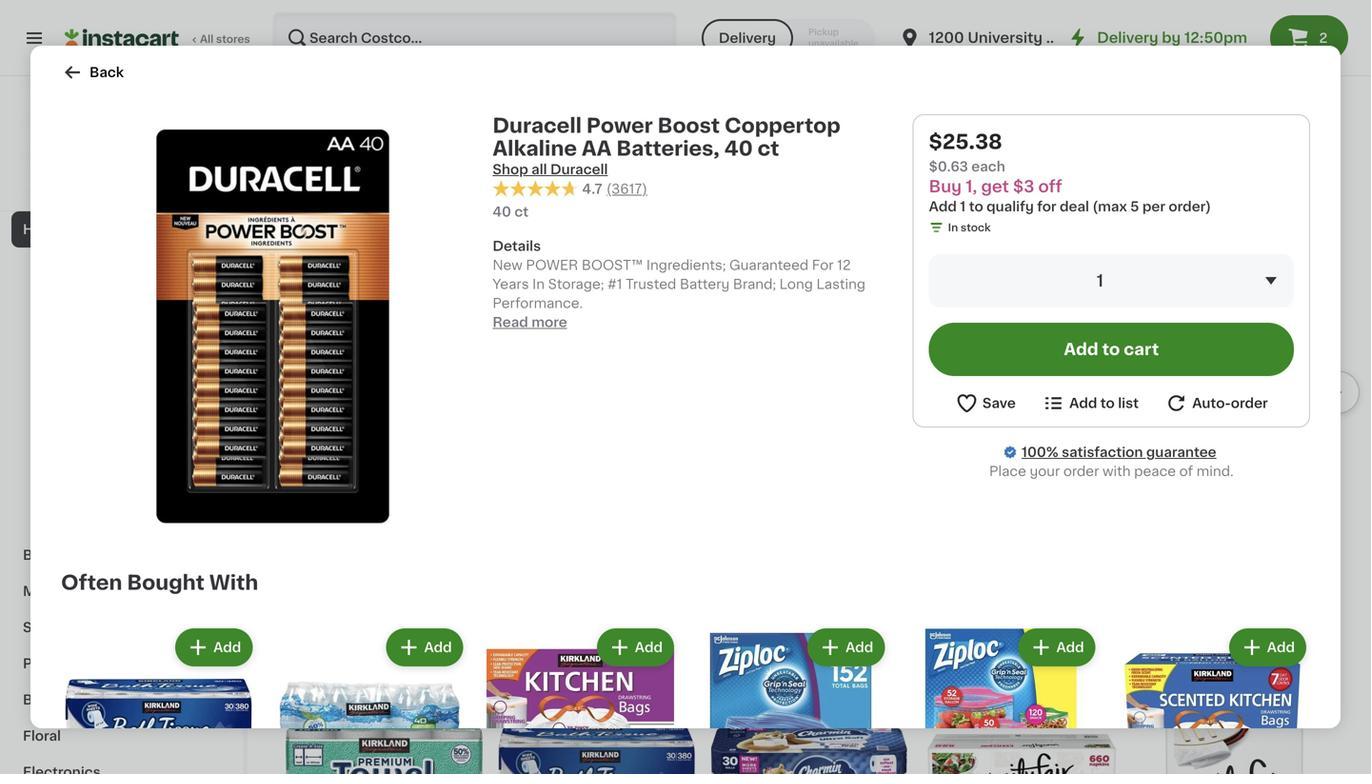 Task type: locate. For each thing, give the bounding box(es) containing it.
disinfecting
[[333, 473, 414, 486]]

1200 university ave
[[929, 31, 1074, 45]]

& left candy
[[76, 621, 87, 634]]

0 horizontal spatial 1
[[960, 200, 966, 213]]

off for buy 1, get $3.90 off
[[1230, 456, 1246, 466]]

$ inside $ 22 32
[[290, 429, 297, 440]]

2 $ from the left
[[927, 429, 934, 440]]

2 view more from the top
[[1248, 625, 1320, 639]]

clorox
[[286, 473, 329, 486]]

costco logo image
[[103, 99, 140, 135]]

1, inside $25.38 $0.63 each buy 1, get $3 off add 1 to qualify for deal (max 5 per order)
[[966, 179, 978, 195]]

0 horizontal spatial in
[[533, 278, 545, 291]]

1 $ from the left
[[290, 429, 297, 440]]

wipes
[[404, 492, 446, 505]]

0 horizontal spatial guarantee
[[147, 183, 202, 194]]

$ left 32
[[290, 429, 297, 440]]

by
[[1162, 31, 1181, 45]]

None search field
[[272, 11, 677, 65]]

in inside details new power boost™ ingredients; guaranteed for 12 years in storage; #1 trusted battery brand; long lasting performance. read more
[[533, 278, 545, 291]]

on sale now link
[[286, 168, 419, 190]]

to up stock
[[969, 200, 984, 213]]

view pricing policy link
[[65, 162, 178, 177]]

clorox disinfecting wipes, variety pack, 425 wipes
[[286, 473, 462, 505]]

1 up add to cart
[[1097, 273, 1104, 289]]

& for candles
[[93, 440, 104, 453]]

buy up "kirkland"
[[1142, 456, 1163, 466]]

ct down coppertop
[[758, 139, 780, 159]]

1, down $ 31 88
[[953, 456, 960, 466]]

signature
[[1193, 473, 1257, 486]]

guarantee down policy
[[147, 183, 202, 194]]

1, up "kirkland"
[[1166, 456, 1173, 466]]

get down 32
[[325, 456, 343, 466]]

1200 university ave button
[[899, 11, 1074, 65]]

buy up tide on the bottom right of the page
[[929, 456, 950, 466]]

get up pods
[[963, 456, 981, 466]]

to left list
[[1101, 397, 1115, 410]]

$3
[[1013, 179, 1035, 195]]

satisfaction inside button
[[80, 183, 144, 194]]

2 horizontal spatial ct
[[1084, 492, 1098, 505]]

beverages
[[23, 114, 96, 128]]

off for buy 1, get $5.40 off
[[1018, 456, 1033, 466]]

1 vertical spatial satisfaction
[[1062, 446, 1143, 459]]

100% up your
[[1022, 446, 1059, 459]]

1 view more from the top
[[1248, 172, 1320, 186]]

$
[[290, 429, 297, 440], [927, 429, 934, 440], [1140, 429, 1147, 440]]

policy
[[133, 164, 167, 175]]

1 inside 1 field
[[1097, 273, 1104, 289]]

$3.90
[[1196, 456, 1228, 466]]

0 vertical spatial 100%
[[49, 183, 78, 194]]

pods
[[956, 473, 996, 486]]

1 vertical spatial ct
[[515, 205, 529, 219]]

$ inside $ 31 88
[[927, 429, 934, 440]]

1 field
[[929, 254, 1294, 308]]

bought
[[127, 573, 205, 593]]

get down the each
[[982, 179, 1009, 195]]

1 vertical spatial 100% satisfaction guarantee
[[1022, 446, 1217, 459]]

to left the cart on the right top of page
[[1103, 341, 1120, 358]]

all stores
[[200, 34, 250, 44]]

meat & seafood
[[23, 585, 133, 598]]

add button
[[1254, 227, 1328, 261], [177, 631, 251, 665], [388, 631, 462, 665], [599, 631, 672, 665], [810, 631, 883, 665], [1021, 631, 1094, 665], [1231, 631, 1305, 665], [404, 680, 477, 714], [616, 680, 690, 714], [829, 680, 903, 714], [1042, 680, 1115, 714], [1254, 680, 1328, 714]]

1 horizontal spatial 100% satisfaction guarantee
[[1022, 446, 1217, 459]]

buy 1, get $3.90 off
[[1142, 456, 1246, 466]]

ultra inside tide pods plus ultra oxi laundry detergent, 104 ct
[[1031, 473, 1063, 486]]

off up disinfecting
[[380, 456, 396, 466]]

0 horizontal spatial 40
[[493, 205, 511, 219]]

0 vertical spatial order
[[1231, 397, 1268, 410]]

1
[[960, 200, 966, 213], [1097, 273, 1104, 289]]

product group
[[498, 221, 696, 583], [711, 221, 908, 560], [924, 221, 1121, 564], [1136, 221, 1333, 565], [61, 625, 257, 774], [272, 625, 467, 774], [483, 625, 678, 774], [693, 625, 889, 774], [904, 625, 1100, 774], [1115, 625, 1311, 774], [286, 674, 483, 774], [498, 674, 696, 774], [711, 674, 908, 774], [924, 674, 1121, 774], [1136, 674, 1333, 774]]

details new power boost™ ingredients; guaranteed for 12 years in storage; #1 trusted battery brand; long lasting performance. read more
[[493, 240, 866, 329]]

in up performance.
[[533, 278, 545, 291]]

mind.
[[1197, 465, 1234, 478]]

1 vertical spatial 1
[[1097, 273, 1104, 289]]

1 vertical spatial 100%
[[1022, 446, 1059, 459]]

1, down the each
[[966, 179, 978, 195]]

delivery up coppertop
[[719, 31, 776, 45]]

2 vertical spatial to
[[1101, 397, 1115, 410]]

0 horizontal spatial ultra
[[1031, 473, 1063, 486]]

1 horizontal spatial 1
[[1097, 273, 1104, 289]]

snacks & candy
[[23, 621, 136, 634]]

$25.38
[[929, 132, 1003, 152]]

& right foil
[[61, 368, 72, 381]]

in
[[948, 222, 958, 233], [533, 278, 545, 291]]

2 horizontal spatial $
[[1140, 429, 1147, 440]]

0 horizontal spatial satisfaction
[[80, 183, 144, 194]]

ultra up detergent
[[1261, 473, 1293, 486]]

1 horizontal spatial ultra
[[1261, 473, 1293, 486]]

100% satisfaction guarantee down view pricing policy link
[[49, 183, 202, 194]]

off up signature
[[1230, 456, 1246, 466]]

(max
[[1093, 200, 1128, 213]]

get inside $25.38 $0.63 each buy 1, get $3 off add 1 to qualify for deal (max 5 per order)
[[982, 179, 1009, 195]]

146
[[1136, 511, 1159, 524]]

100% satisfaction guarantee
[[49, 183, 202, 194], [1022, 446, 1217, 459]]

0 horizontal spatial $
[[290, 429, 297, 440]]

on
[[286, 169, 317, 189]]

seafood
[[76, 585, 133, 598]]

delivery left by
[[1097, 31, 1159, 45]]

$ 22 32
[[290, 428, 338, 448]]

0 vertical spatial ct
[[758, 139, 780, 159]]

satisfaction down pricing
[[80, 183, 144, 194]]

all
[[532, 163, 547, 176]]

4.7
[[582, 182, 603, 196]]

1 vertical spatial guarantee
[[1147, 446, 1217, 459]]

40 up 'details'
[[493, 205, 511, 219]]

& right meat at the left bottom
[[61, 585, 73, 598]]

ingredients;
[[647, 259, 726, 272]]

view more link for paper goods
[[1248, 623, 1333, 642]]

buy down $0.63
[[929, 179, 962, 195]]

2 view more link from the top
[[1248, 623, 1333, 642]]

get left $3.90
[[1176, 456, 1194, 466]]

$ for 31
[[927, 429, 934, 440]]

ultra up 104
[[1031, 473, 1063, 486]]

to
[[969, 200, 984, 213], [1103, 341, 1120, 358], [1101, 397, 1115, 410]]

2 button
[[1271, 15, 1349, 61]]

100% satisfaction guarantee button
[[30, 177, 213, 196]]

& left air
[[93, 440, 104, 453]]

1 horizontal spatial 100%
[[1022, 446, 1059, 459]]

order up 104
[[1064, 465, 1100, 478]]

(3617)
[[607, 182, 648, 196]]

2 vertical spatial ct
[[1084, 492, 1098, 505]]

100% down pantry in the top left of the page
[[49, 183, 78, 194]]

produce link
[[11, 67, 231, 103]]

back
[[90, 66, 124, 79]]

1 horizontal spatial 40
[[725, 139, 753, 159]]

0 vertical spatial guarantee
[[147, 183, 202, 194]]

0 horizontal spatial delivery
[[719, 31, 776, 45]]

0 vertical spatial to
[[969, 200, 984, 213]]

guarantee inside 100% satisfaction guarantee link
[[1147, 446, 1217, 459]]

1 view more link from the top
[[1248, 170, 1333, 189]]

1, up clorox at bottom
[[315, 456, 323, 466]]

$ up 100% satisfaction guarantee link at the right
[[1140, 429, 1147, 440]]

& for snacks
[[76, 621, 87, 634]]

pack,
[[336, 492, 372, 505]]

on sale now
[[286, 169, 419, 189]]

all stores link
[[65, 11, 251, 65]]

stock
[[961, 222, 991, 233]]

order
[[1231, 397, 1268, 410], [1064, 465, 1100, 478]]

0 horizontal spatial 100%
[[49, 183, 78, 194]]

off
[[1039, 179, 1063, 195], [380, 456, 396, 466], [1018, 456, 1033, 466], [1230, 456, 1246, 466]]

0 vertical spatial in
[[948, 222, 958, 233]]

1 horizontal spatial order
[[1231, 397, 1268, 410]]

view for paper goods
[[1248, 625, 1281, 639]]

wipes,
[[417, 473, 462, 486]]

duracell power boost coppertop alkaline aa batteries, 40 ct image
[[76, 130, 470, 523]]

1 vertical spatial in
[[533, 278, 545, 291]]

0 vertical spatial satisfaction
[[80, 183, 144, 194]]

order up mind. in the bottom of the page
[[1231, 397, 1268, 410]]

delivery inside button
[[719, 31, 776, 45]]

foil & plastic wrap link
[[11, 356, 231, 392]]

1 horizontal spatial ct
[[758, 139, 780, 159]]

1 horizontal spatial $
[[927, 429, 934, 440]]

floral link
[[11, 718, 231, 754]]

1 vertical spatial to
[[1103, 341, 1120, 358]]

0 vertical spatial view more link
[[1248, 170, 1333, 189]]

in left stock
[[948, 222, 958, 233]]

0 vertical spatial 1
[[960, 200, 966, 213]]

0 vertical spatial 40
[[725, 139, 753, 159]]

view more
[[1248, 172, 1320, 186], [1248, 625, 1320, 639]]

duracell
[[493, 116, 582, 136]]

1200
[[929, 31, 965, 45]]

off up plus
[[1018, 456, 1033, 466]]

tide
[[924, 473, 952, 486]]

1 ultra from the left
[[1031, 473, 1063, 486]]

in stock
[[948, 222, 991, 233]]

1 horizontal spatial delivery
[[1097, 31, 1159, 45]]

1 horizontal spatial guarantee
[[1147, 446, 1217, 459]]

battery
[[680, 278, 730, 291]]

1 vertical spatial view more link
[[1248, 623, 1333, 642]]

more for on sale now
[[1284, 172, 1320, 186]]

read more button
[[493, 313, 567, 332]]

buy up clorox at bottom
[[291, 456, 313, 466]]

3 $ from the left
[[1140, 429, 1147, 440]]

2 ultra from the left
[[1261, 473, 1293, 486]]

oxi
[[1066, 473, 1091, 486]]

1 horizontal spatial in
[[948, 222, 958, 233]]

he
[[1178, 492, 1198, 505]]

guarantee down '80'
[[1147, 446, 1217, 459]]

liquid
[[1201, 492, 1242, 505]]

1 vertical spatial view more
[[1248, 625, 1320, 639]]

ct up 'details'
[[515, 205, 529, 219]]

save button
[[955, 391, 1016, 415]]

goods
[[353, 622, 422, 642]]

ct inside duracell power boost coppertop alkaline aa batteries, 40 ct shop all duracell
[[758, 139, 780, 159]]

ct inside tide pods plus ultra oxi laundry detergent, 104 ct
[[1084, 492, 1098, 505]]

buy for buy 1, get $5.40 off
[[929, 456, 950, 466]]

deal
[[1060, 200, 1090, 213]]

buy 1, get $5.40 off
[[929, 456, 1033, 466]]

12:50pm
[[1185, 31, 1248, 45]]

1 vertical spatial more
[[1284, 625, 1320, 639]]

trusted
[[626, 278, 677, 291]]

$ left 88
[[927, 429, 934, 440]]

1 more from the top
[[1284, 172, 1320, 186]]

ultra
[[1031, 473, 1063, 486], [1261, 473, 1293, 486]]

0 vertical spatial more
[[1284, 172, 1320, 186]]

0 vertical spatial 100% satisfaction guarantee
[[49, 183, 202, 194]]

0 horizontal spatial 100% satisfaction guarantee
[[49, 183, 202, 194]]

off up the 'for'
[[1039, 179, 1063, 195]]

details
[[493, 240, 541, 253]]

$ for 22
[[290, 429, 297, 440]]

order)
[[1169, 200, 1212, 213]]

satisfaction up place your order with peace of mind.
[[1062, 446, 1143, 459]]

ct right 104
[[1084, 492, 1098, 505]]

buy
[[929, 179, 962, 195], [291, 456, 313, 466], [929, 456, 950, 466], [1142, 456, 1163, 466]]

view more link
[[1248, 170, 1333, 189], [1248, 623, 1333, 642]]

1 up in stock
[[960, 200, 966, 213]]

guarantee
[[147, 183, 202, 194], [1147, 446, 1217, 459]]

100% satisfaction guarantee up with
[[1022, 446, 1217, 459]]

40 down coppertop
[[725, 139, 753, 159]]

$ inside $ 21 80
[[1140, 429, 1147, 440]]

2 more from the top
[[1284, 625, 1320, 639]]

0 horizontal spatial order
[[1064, 465, 1100, 478]]

buy for buy 1, get $3.80 off
[[291, 456, 313, 466]]

university
[[968, 31, 1043, 45]]

0 vertical spatial view more
[[1248, 172, 1320, 186]]



Task type: vqa. For each thing, say whether or not it's contained in the screenshot.
the Cereal inside Post Great Grains Raisins, Dates and Pecans Breakfast Cereal 19 oz
no



Task type: describe. For each thing, give the bounding box(es) containing it.
1 vertical spatial 40
[[493, 205, 511, 219]]

beverages link
[[11, 103, 231, 139]]

foil
[[34, 368, 58, 381]]

candles & air fresheners
[[34, 440, 203, 453]]

of
[[1180, 465, 1194, 478]]

add button inside 'item carousel' region
[[1254, 227, 1328, 261]]

variety
[[286, 492, 332, 505]]

kirkland
[[1136, 473, 1190, 486]]

alkaline
[[493, 139, 577, 159]]

power
[[587, 116, 653, 136]]

bakery link
[[11, 537, 231, 573]]

view more for paper goods
[[1248, 625, 1320, 639]]

item carousel region
[[286, 213, 1360, 590]]

guarantee inside 100% satisfaction guarantee button
[[147, 183, 202, 194]]

1, for buy 1, get $5.40 off
[[953, 456, 960, 466]]

often
[[61, 573, 122, 593]]

delivery for delivery
[[719, 31, 776, 45]]

to for add to cart
[[1103, 341, 1120, 358]]

auto-
[[1193, 397, 1231, 410]]

boost
[[658, 116, 720, 136]]

view inside view pricing policy link
[[65, 164, 91, 175]]

off for buy 1, get $3.80 off
[[380, 456, 396, 466]]

per
[[1143, 200, 1166, 213]]

(34k)
[[356, 513, 386, 523]]

1 horizontal spatial satisfaction
[[1062, 446, 1143, 459]]

get for buy 1, get $3.80 off
[[325, 456, 343, 466]]

22
[[297, 428, 322, 448]]

pets
[[23, 657, 54, 671]]

paper goods link
[[286, 621, 422, 644]]

425
[[375, 492, 401, 505]]

auto-order button
[[1165, 391, 1268, 415]]

for
[[1038, 200, 1057, 213]]

baby link
[[11, 682, 231, 718]]

buy inside $25.38 $0.63 each buy 1, get $3 off add 1 to qualify for deal (max 5 per order)
[[929, 179, 962, 195]]

qualify
[[987, 200, 1034, 213]]

add to list button
[[1042, 391, 1139, 415]]

details button
[[493, 237, 890, 256]]

12
[[837, 259, 851, 272]]

shop
[[493, 163, 528, 176]]

produce
[[23, 78, 81, 91]]

snacks & candy link
[[11, 610, 231, 646]]

product group containing 31
[[924, 221, 1121, 564]]

ct for aa
[[758, 139, 780, 159]]

off inside $25.38 $0.63 each buy 1, get $3 off add 1 to qualify for deal (max 5 per order)
[[1039, 179, 1063, 195]]

with
[[1103, 465, 1131, 478]]

bakery
[[23, 549, 71, 562]]

detergent,
[[982, 492, 1054, 505]]

pricing
[[93, 164, 131, 175]]

1 inside $25.38 $0.63 each buy 1, get $3 off add 1 to qualify for deal (max 5 per order)
[[960, 200, 966, 213]]

brand;
[[733, 278, 776, 291]]

now
[[372, 169, 419, 189]]

snacks
[[23, 621, 73, 634]]

aa
[[582, 139, 612, 159]]

view for on sale now
[[1248, 172, 1281, 186]]

wrap
[[124, 368, 158, 381]]

to for add to list
[[1101, 397, 1115, 410]]

add to cart button
[[929, 323, 1294, 376]]

plastic
[[75, 368, 120, 381]]

100% inside button
[[49, 183, 78, 194]]

& for meat
[[61, 585, 73, 598]]

baby
[[23, 693, 59, 707]]

new
[[493, 259, 523, 272]]

more for paper goods
[[1284, 625, 1320, 639]]

40 inside duracell power boost coppertop alkaline aa batteries, 40 ct shop all duracell
[[725, 139, 753, 159]]

years
[[493, 278, 529, 291]]

$ for 21
[[1140, 429, 1147, 440]]

ultra inside the kirkland signature ultra clean he liquid detergent 146 loads, 194 oz
[[1261, 473, 1293, 486]]

place
[[990, 465, 1027, 478]]

read
[[493, 316, 528, 329]]

100% satisfaction guarantee inside button
[[49, 183, 202, 194]]

foil & plastic wrap
[[34, 368, 158, 381]]

guaranteed
[[730, 259, 809, 272]]

back button
[[61, 61, 124, 84]]

view more link for on sale now
[[1248, 170, 1333, 189]]

order inside button
[[1231, 397, 1268, 410]]

loads,
[[1163, 511, 1207, 524]]

0 horizontal spatial ct
[[515, 205, 529, 219]]

view more for on sale now
[[1248, 172, 1320, 186]]

performance.
[[493, 297, 583, 310]]

meat
[[23, 585, 58, 598]]

add to cart
[[1064, 341, 1159, 358]]

cleaning
[[34, 295, 94, 309]]

clean
[[1136, 492, 1175, 505]]

buy for buy 1, get $3.90 off
[[1142, 456, 1163, 466]]

floral
[[23, 730, 61, 743]]

solutions
[[97, 295, 160, 309]]

ct for laundry
[[1084, 492, 1098, 505]]

1, for buy 1, get $3.90 off
[[1166, 456, 1173, 466]]

more
[[532, 316, 567, 329]]

pantry link
[[11, 139, 231, 175]]

to inside $25.38 $0.63 each buy 1, get $3 off add 1 to qualify for deal (max 5 per order)
[[969, 200, 984, 213]]

pets link
[[11, 646, 231, 682]]

household link
[[11, 211, 231, 248]]

88
[[958, 429, 973, 440]]

delivery for delivery by 12:50pm
[[1097, 31, 1159, 45]]

power
[[526, 259, 578, 272]]

service type group
[[702, 19, 876, 57]]

kirkland signature ultra clean he liquid detergent 146 loads, 194 oz
[[1136, 473, 1314, 524]]

$25.38 $0.63 each buy 1, get $3 off add 1 to qualify for deal (max 5 per order)
[[929, 132, 1212, 213]]

delivery button
[[702, 19, 793, 57]]

1, for buy 1, get $3.80 off
[[315, 456, 323, 466]]

& for foil
[[61, 368, 72, 381]]

add inside the product group
[[1290, 237, 1318, 250]]

place your order with peace of mind.
[[990, 465, 1234, 478]]

list
[[1118, 397, 1139, 410]]

(3617) button
[[607, 179, 648, 198]]

get for buy 1, get $5.40 off
[[963, 456, 981, 466]]

cleaning solutions
[[34, 295, 160, 309]]

31
[[934, 428, 956, 448]]

paper goods
[[286, 622, 422, 642]]

1 vertical spatial order
[[1064, 465, 1100, 478]]

product group containing 21
[[1136, 221, 1333, 565]]

get for buy 1, get $3.90 off
[[1176, 456, 1194, 466]]

100% satisfaction guarantee link
[[1022, 443, 1217, 462]]

peace
[[1135, 465, 1176, 478]]

2
[[1320, 31, 1328, 45]]

duracell
[[551, 163, 608, 176]]

40 ct
[[493, 205, 529, 219]]

instacart logo image
[[65, 27, 179, 50]]

add inside $25.38 $0.63 each buy 1, get $3 off add 1 to qualify for deal (max 5 per order)
[[929, 200, 957, 213]]

194
[[1210, 511, 1234, 524]]



